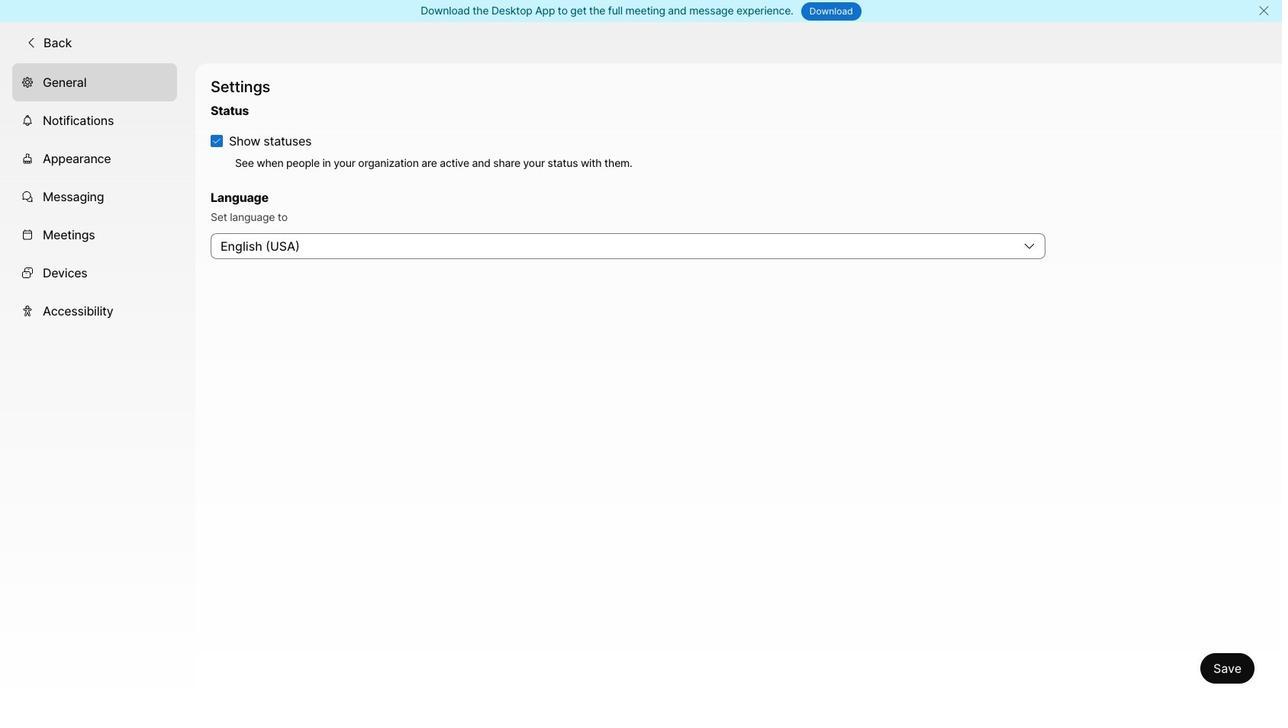 Task type: vqa. For each thing, say whether or not it's contained in the screenshot.
1st list item from the top of the page
no



Task type: describe. For each thing, give the bounding box(es) containing it.
devices tab
[[12, 254, 177, 292]]

meetings tab
[[12, 216, 177, 254]]

general tab
[[12, 63, 177, 101]]

messaging tab
[[12, 178, 177, 216]]



Task type: locate. For each thing, give the bounding box(es) containing it.
appearance tab
[[12, 139, 177, 178]]

settings navigation
[[0, 63, 195, 709]]

notifications tab
[[12, 101, 177, 139]]

accessibility tab
[[12, 292, 177, 330]]

cancel_16 image
[[1258, 5, 1270, 17]]



